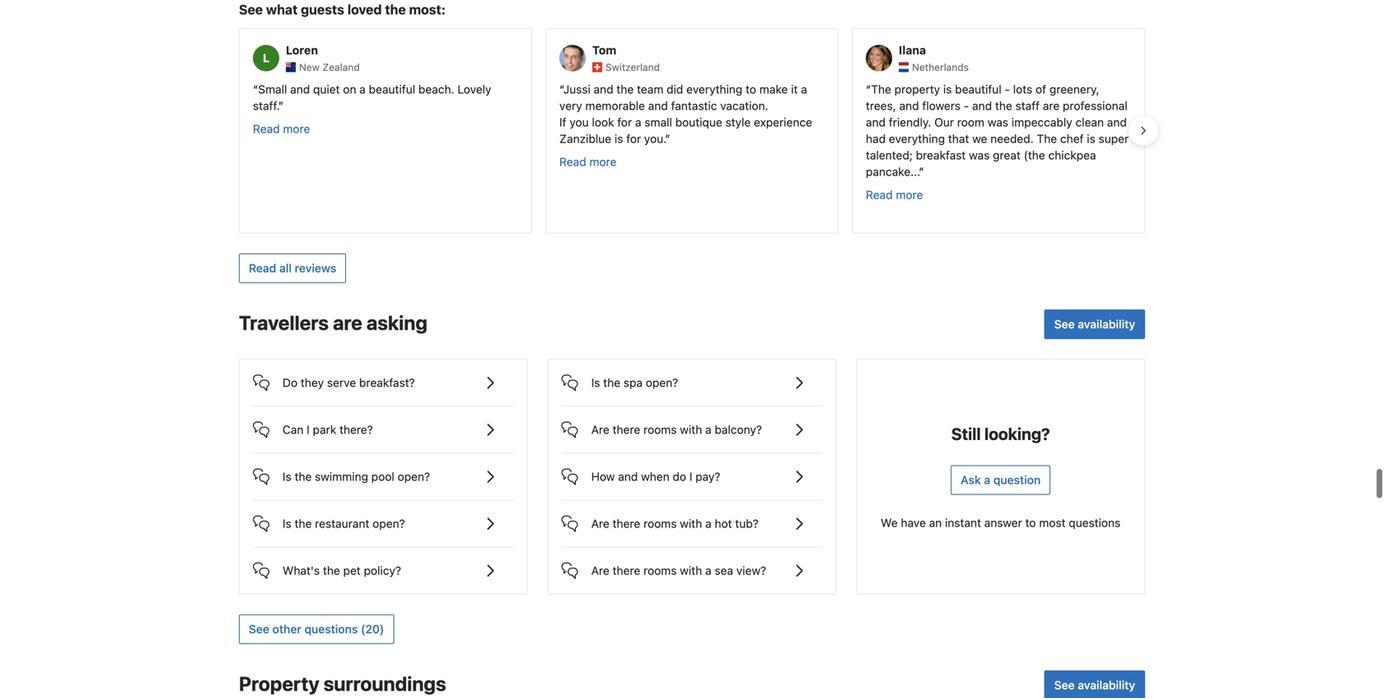 Task type: locate. For each thing, give the bounding box(es) containing it.
and
[[290, 82, 310, 96], [594, 82, 614, 96], [648, 99, 668, 112], [900, 99, 919, 112], [973, 99, 992, 112], [866, 115, 886, 129], [1108, 115, 1127, 129], [618, 470, 638, 483]]

when
[[641, 470, 670, 483]]

there for are there rooms with a sea view?
[[613, 564, 641, 577]]

2 availability from the top
[[1078, 678, 1136, 692]]

1 see availability button from the top
[[1045, 309, 1146, 339]]

1 with from the top
[[680, 423, 702, 436]]

a left the small
[[635, 115, 642, 129]]

property
[[239, 672, 320, 695]]

the inside "is the spa open?" button
[[603, 376, 621, 389]]

the inside " jussi and the team did everything to make it a very memorable and fantastic vacation. if you look for a small boutique style experience zanziblue is for you.
[[617, 82, 634, 96]]

are up impeccably
[[1043, 99, 1060, 112]]

0 vertical spatial is
[[591, 376, 600, 389]]

the left staff
[[996, 99, 1013, 112]]

there down spa
[[613, 423, 641, 436]]

still
[[952, 424, 981, 443]]

" inside "" the property is beautiful - lots of greenery, trees, and flowers - and the staff are professional and friendly. our room was impeccably clean and had everything that we needed. the chef is super talented; breakfast was great (the chickpea pancake..."
[[866, 82, 871, 96]]

2 see availability button from the top
[[1045, 670, 1146, 698]]

are
[[591, 423, 610, 436], [591, 517, 610, 530], [591, 564, 610, 577]]

" up staff.
[[253, 82, 258, 96]]

1 horizontal spatial more
[[590, 155, 617, 168]]

open?
[[646, 376, 678, 389], [398, 470, 430, 483], [373, 517, 405, 530]]

trees,
[[866, 99, 897, 112]]

with for balcony?
[[680, 423, 702, 436]]

with for sea
[[680, 564, 702, 577]]

read all reviews button
[[239, 253, 346, 283]]

0 horizontal spatial to
[[746, 82, 757, 96]]

0 horizontal spatial are
[[333, 311, 362, 334]]

1 beautiful from the left
[[369, 82, 415, 96]]

switzerland
[[606, 61, 660, 73]]

small
[[645, 115, 672, 129]]

restaurant
[[315, 517, 370, 530]]

1 vertical spatial open?
[[398, 470, 430, 483]]

1 vertical spatial see availability button
[[1045, 670, 1146, 698]]

super
[[1099, 132, 1129, 145]]

to inside " jussi and the team did everything to make it a very memorable and fantastic vacation. if you look for a small boutique style experience zanziblue is for you.
[[746, 82, 757, 96]]

spa
[[624, 376, 643, 389]]

1 availability from the top
[[1078, 317, 1136, 331]]

new zealand image
[[286, 62, 296, 72]]

i right can
[[307, 423, 310, 436]]

room
[[958, 115, 985, 129]]

there inside are there rooms with a hot tub? button
[[613, 517, 641, 530]]

0 horizontal spatial -
[[964, 99, 969, 112]]

do
[[283, 376, 298, 389]]

rooms for sea
[[644, 564, 677, 577]]

with left sea
[[680, 564, 702, 577]]

ask
[[961, 473, 981, 487]]

1 " from the left
[[253, 82, 258, 96]]

everything inside " jussi and the team did everything to make it a very memorable and fantastic vacation. if you look for a small boutique style experience zanziblue is for you.
[[687, 82, 743, 96]]

rooms up how and when do i pay? at bottom
[[644, 423, 677, 436]]

read down staff.
[[253, 122, 280, 135]]

a left hot at the right bottom of the page
[[706, 517, 712, 530]]

1 vertical spatial see availability
[[1055, 678, 1136, 692]]

0 vertical spatial see availability
[[1055, 317, 1136, 331]]

is left spa
[[591, 376, 600, 389]]

everything inside "" the property is beautiful - lots of greenery, trees, and flowers - and the staff are professional and friendly. our room was impeccably clean and had everything that we needed. the chef is super talented; breakfast was great (the chickpea pancake..."
[[889, 132, 945, 145]]

is
[[591, 376, 600, 389], [283, 470, 292, 483], [283, 517, 292, 530]]

staff.
[[253, 99, 278, 112]]

2 see availability from the top
[[1055, 678, 1136, 692]]

1 vertical spatial are
[[591, 517, 610, 530]]

and down new zealand image
[[290, 82, 310, 96]]

2 horizontal spatial "
[[919, 165, 924, 178]]

a right the it
[[801, 82, 808, 96]]

the left "swimming"
[[295, 470, 312, 483]]

a left balcony?
[[706, 423, 712, 436]]

3 rooms from the top
[[644, 564, 677, 577]]

0 horizontal spatial "
[[253, 82, 258, 96]]

and up memorable
[[594, 82, 614, 96]]

do they serve breakfast? button
[[253, 360, 514, 393]]

i
[[307, 423, 310, 436], [690, 470, 693, 483]]

boutique
[[676, 115, 723, 129]]

look
[[592, 115, 614, 129]]

the right loved
[[385, 2, 406, 17]]

breakfast
[[916, 148, 966, 162]]

rooms down are there rooms with a hot tub?
[[644, 564, 677, 577]]

with for hot
[[680, 517, 702, 530]]

0 horizontal spatial i
[[307, 423, 310, 436]]

2 horizontal spatial read more
[[866, 188, 923, 201]]

instant
[[945, 516, 982, 529]]

our
[[935, 115, 954, 129]]

0 vertical spatial open?
[[646, 376, 678, 389]]

1 horizontal spatial read more button
[[560, 154, 617, 170]]

1 horizontal spatial everything
[[889, 132, 945, 145]]

are inside button
[[591, 517, 610, 530]]

property surroundings
[[239, 672, 446, 695]]

how and when do i pay?
[[591, 470, 721, 483]]

questions left (20)
[[305, 622, 358, 636]]

0 vertical spatial everything
[[687, 82, 743, 96]]

- up room
[[964, 99, 969, 112]]

0 vertical spatial see availability button
[[1045, 309, 1146, 339]]

pool
[[371, 470, 395, 483]]

is down memorable
[[615, 132, 623, 145]]

2 horizontal spatial "
[[866, 82, 871, 96]]

read more for " the property is beautiful - lots of greenery, trees, and flowers - and the staff are professional and friendly. our room was impeccably clean and had everything that we needed. the chef is super talented; breakfast was great (the chickpea pancake...
[[866, 188, 923, 201]]

with up how and when do i pay? button
[[680, 423, 702, 436]]

an
[[929, 516, 942, 529]]

is the restaurant open? button
[[253, 501, 514, 534]]

was down we
[[969, 148, 990, 162]]

beautiful inside " small and quiet on a beautiful beach. lovely staff.
[[369, 82, 415, 96]]

beautiful right on
[[369, 82, 415, 96]]

see availability button for travellers are asking
[[1045, 309, 1146, 339]]

more down pancake... on the top of the page
[[896, 188, 923, 201]]

open? inside is the restaurant open? button
[[373, 517, 405, 530]]

0 vertical spatial there
[[613, 423, 641, 436]]

2 with from the top
[[680, 517, 702, 530]]

2 vertical spatial are
[[591, 564, 610, 577]]

with left hot at the right bottom of the page
[[680, 517, 702, 530]]

read for " the property is beautiful - lots of greenery, trees, and flowers - and the staff are professional and friendly. our room was impeccably clean and had everything that we needed. the chef is super talented; breakfast was great (the chickpea pancake...
[[866, 188, 893, 201]]

rooms inside button
[[644, 517, 677, 530]]

0 vertical spatial read more
[[253, 122, 310, 135]]

2 beautiful from the left
[[955, 82, 1002, 96]]

0 vertical spatial are
[[591, 423, 610, 436]]

availability for property surroundings
[[1078, 678, 1136, 692]]

1 vertical spatial rooms
[[644, 517, 677, 530]]

1 horizontal spatial "
[[560, 82, 564, 96]]

read more down pancake... on the top of the page
[[866, 188, 923, 201]]

the down impeccably
[[1037, 132, 1058, 145]]

read more button down zanziblue
[[560, 154, 617, 170]]

2 there from the top
[[613, 517, 641, 530]]

there down how
[[613, 517, 641, 530]]

l
[[263, 51, 270, 65]]

had
[[866, 132, 886, 145]]

1 are from the top
[[591, 423, 610, 436]]

read
[[253, 122, 280, 135], [560, 155, 587, 168], [866, 188, 893, 201], [249, 261, 276, 275]]

1 horizontal spatial are
[[1043, 99, 1060, 112]]

sea
[[715, 564, 734, 577]]

there down are there rooms with a hot tub?
[[613, 564, 641, 577]]

1 horizontal spatial i
[[690, 470, 693, 483]]

1 vertical spatial the
[[1037, 132, 1058, 145]]

1 vertical spatial to
[[1026, 516, 1036, 529]]

loved
[[348, 2, 382, 17]]

questions
[[1069, 516, 1121, 529], [305, 622, 358, 636]]

0 horizontal spatial read more
[[253, 122, 310, 135]]

2 vertical spatial read more button
[[866, 187, 923, 203]]

2 vertical spatial read more
[[866, 188, 923, 201]]

i right do
[[690, 470, 693, 483]]

are left 'asking'
[[333, 311, 362, 334]]

more down small
[[283, 122, 310, 135]]

and right how
[[618, 470, 638, 483]]

travellers are asking
[[239, 311, 428, 334]]

more for the property is beautiful - lots of greenery, trees, and flowers - and the staff are professional and friendly. our room was impeccably clean and had everything that we needed. the chef is super talented; breakfast was great (the chickpea pancake...
[[896, 188, 923, 201]]

0 vertical spatial was
[[988, 115, 1009, 129]]

1 horizontal spatial beautiful
[[955, 82, 1002, 96]]

read more button for " the property is beautiful - lots of greenery, trees, and flowers - and the staff are professional and friendly. our room was impeccably clean and had everything that we needed. the chef is super talented; breakfast was great (the chickpea pancake...
[[866, 187, 923, 203]]

with inside button
[[680, 517, 702, 530]]

" inside " small and quiet on a beautiful beach. lovely staff.
[[253, 82, 258, 96]]

2 horizontal spatial read more button
[[866, 187, 923, 203]]

was up needed. on the right top of the page
[[988, 115, 1009, 129]]

2 vertical spatial more
[[896, 188, 923, 201]]

"
[[253, 82, 258, 96], [560, 82, 564, 96], [866, 82, 871, 96]]

open? for is the restaurant open?
[[373, 517, 405, 530]]

0 vertical spatial availability
[[1078, 317, 1136, 331]]

a right ask
[[984, 473, 991, 487]]

1 vertical spatial read more
[[560, 155, 617, 168]]

beach.
[[419, 82, 455, 96]]

2 vertical spatial open?
[[373, 517, 405, 530]]

there inside are there rooms with a sea view? button
[[613, 564, 641, 577]]

questions right most
[[1069, 516, 1121, 529]]

3 with from the top
[[680, 564, 702, 577]]

see other questions (20)
[[249, 622, 384, 636]]

view?
[[737, 564, 767, 577]]

read more down staff.
[[253, 122, 310, 135]]

is up flowers
[[944, 82, 952, 96]]

2 vertical spatial rooms
[[644, 564, 677, 577]]

1 vertical spatial with
[[680, 517, 702, 530]]

0 horizontal spatial "
[[278, 99, 284, 112]]

" inside " jussi and the team did everything to make it a very memorable and fantastic vacation. if you look for a small boutique style experience zanziblue is for you.
[[560, 82, 564, 96]]

see availability button for property surroundings
[[1045, 670, 1146, 698]]

read inside button
[[249, 261, 276, 275]]

the inside "" the property is beautiful - lots of greenery, trees, and flowers - and the staff are professional and friendly. our room was impeccably clean and had everything that we needed. the chef is super talented; breakfast was great (the chickpea pancake..."
[[996, 99, 1013, 112]]

3 there from the top
[[613, 564, 641, 577]]

see availability
[[1055, 317, 1136, 331], [1055, 678, 1136, 692]]

great
[[993, 148, 1021, 162]]

2 " from the left
[[560, 82, 564, 96]]

this is a carousel with rotating slides. it displays featured reviews of the property. use next and previous buttons to navigate. region
[[226, 21, 1159, 240]]

is down can
[[283, 470, 292, 483]]

1 horizontal spatial read more
[[560, 155, 617, 168]]

loren
[[286, 43, 318, 57]]

1 vertical spatial there
[[613, 517, 641, 530]]

availability for travellers are asking
[[1078, 317, 1136, 331]]

0 vertical spatial to
[[746, 82, 757, 96]]

0 vertical spatial for
[[618, 115, 632, 129]]

1 vertical spatial questions
[[305, 622, 358, 636]]

0 vertical spatial questions
[[1069, 516, 1121, 529]]

all
[[279, 261, 292, 275]]

the left spa
[[603, 376, 621, 389]]

" down 'breakfast'
[[919, 165, 924, 178]]

0 horizontal spatial read more button
[[253, 121, 310, 137]]

1 see availability from the top
[[1055, 317, 1136, 331]]

read more button down pancake... on the top of the page
[[866, 187, 923, 203]]

open? inside "is the spa open?" button
[[646, 376, 678, 389]]

" up trees,
[[866, 82, 871, 96]]

2 are from the top
[[591, 517, 610, 530]]

0 horizontal spatial questions
[[305, 622, 358, 636]]

staff
[[1016, 99, 1040, 112]]

the
[[385, 2, 406, 17], [617, 82, 634, 96], [996, 99, 1013, 112], [603, 376, 621, 389], [295, 470, 312, 483], [295, 517, 312, 530], [323, 564, 340, 577]]

can
[[283, 423, 304, 436]]

surroundings
[[324, 672, 446, 695]]

3 are from the top
[[591, 564, 610, 577]]

to left most
[[1026, 516, 1036, 529]]

the up memorable
[[617, 82, 634, 96]]

more for small and quiet on a beautiful beach. lovely staff.
[[283, 122, 310, 135]]

0 vertical spatial rooms
[[644, 423, 677, 436]]

read down zanziblue
[[560, 155, 587, 168]]

more down zanziblue
[[590, 155, 617, 168]]

there inside "are there rooms with a balcony?" button
[[613, 423, 641, 436]]

rooms down how and when do i pay? at bottom
[[644, 517, 677, 530]]

netherlands image
[[899, 62, 909, 72]]

beautiful inside "" the property is beautiful - lots of greenery, trees, and flowers - and the staff are professional and friendly. our room was impeccably clean and had everything that we needed. the chef is super talented; breakfast was great (the chickpea pancake..."
[[955, 82, 1002, 96]]

open? right pool
[[398, 470, 430, 483]]

the left restaurant
[[295, 517, 312, 530]]

2 rooms from the top
[[644, 517, 677, 530]]

" for is
[[919, 165, 924, 178]]

1 vertical spatial "
[[665, 132, 671, 145]]

do
[[673, 470, 687, 483]]

read more button for " small and quiet on a beautiful beach. lovely staff.
[[253, 121, 310, 137]]

they
[[301, 376, 324, 389]]

vacation.
[[721, 99, 769, 112]]

everything down the friendly.
[[889, 132, 945, 145]]

needed.
[[991, 132, 1034, 145]]

2 vertical spatial is
[[283, 517, 292, 530]]

is up what's
[[283, 517, 292, 530]]

breakfast?
[[359, 376, 415, 389]]

2 vertical spatial there
[[613, 564, 641, 577]]

open? up what's the pet policy? button on the bottom left of page
[[373, 517, 405, 530]]

of
[[1036, 82, 1047, 96]]

the up trees,
[[871, 82, 892, 96]]

for
[[618, 115, 632, 129], [627, 132, 641, 145]]

are there rooms with a hot tub? button
[[562, 501, 823, 534]]

read more button for " jussi and the team did everything to make it a very memorable and fantastic vacation. if you look for a small boutique style experience zanziblue is for you.
[[560, 154, 617, 170]]

1 there from the top
[[613, 423, 641, 436]]

lots
[[1014, 82, 1033, 96]]

do they serve breakfast?
[[283, 376, 415, 389]]

0 vertical spatial more
[[283, 122, 310, 135]]

0 horizontal spatial is
[[615, 132, 623, 145]]

2 vertical spatial "
[[919, 165, 924, 178]]

read more down zanziblue
[[560, 155, 617, 168]]

0 horizontal spatial everything
[[687, 82, 743, 96]]

see availability button
[[1045, 309, 1146, 339], [1045, 670, 1146, 698]]

0 horizontal spatial beautiful
[[369, 82, 415, 96]]

to up vacation.
[[746, 82, 757, 96]]

answer
[[985, 516, 1023, 529]]

1 rooms from the top
[[644, 423, 677, 436]]

a
[[360, 82, 366, 96], [801, 82, 808, 96], [635, 115, 642, 129], [706, 423, 712, 436], [984, 473, 991, 487], [706, 517, 712, 530], [706, 564, 712, 577]]

and up super
[[1108, 115, 1127, 129]]

beautiful up room
[[955, 82, 1002, 96]]

everything
[[687, 82, 743, 96], [889, 132, 945, 145]]

" for " jussi and the team did everything to make it a very memorable and fantastic vacation. if you look for a small boutique style experience zanziblue is for you.
[[560, 82, 564, 96]]

0 vertical spatial with
[[680, 423, 702, 436]]

is the restaurant open?
[[283, 517, 405, 530]]

policy?
[[364, 564, 401, 577]]

the inside is the swimming pool open? button
[[295, 470, 312, 483]]

for down memorable
[[618, 115, 632, 129]]

availability
[[1078, 317, 1136, 331], [1078, 678, 1136, 692]]

for left you.
[[627, 132, 641, 145]]

everything up fantastic
[[687, 82, 743, 96]]

read more button
[[253, 121, 310, 137], [560, 154, 617, 170], [866, 187, 923, 203]]

see
[[239, 2, 263, 17], [1055, 317, 1075, 331], [249, 622, 269, 636], [1055, 678, 1075, 692]]

1 vertical spatial read more button
[[560, 154, 617, 170]]

is for is the restaurant open?
[[283, 517, 292, 530]]

1 vertical spatial availability
[[1078, 678, 1136, 692]]

is inside " jussi and the team did everything to make it a very memorable and fantastic vacation. if you look for a small boutique style experience zanziblue is for you.
[[615, 132, 623, 145]]

professional
[[1063, 99, 1128, 112]]

0 vertical spatial -
[[1005, 82, 1010, 96]]

3 " from the left
[[866, 82, 871, 96]]

0 vertical spatial read more button
[[253, 121, 310, 137]]

2 vertical spatial with
[[680, 564, 702, 577]]

open? right spa
[[646, 376, 678, 389]]

quiet
[[313, 82, 340, 96]]

0 vertical spatial are
[[1043, 99, 1060, 112]]

1 vertical spatial everything
[[889, 132, 945, 145]]

read left all
[[249, 261, 276, 275]]

read more button down staff.
[[253, 121, 310, 137]]

more
[[283, 122, 310, 135], [590, 155, 617, 168], [896, 188, 923, 201]]

how and when do i pay? button
[[562, 454, 823, 487]]

was
[[988, 115, 1009, 129], [969, 148, 990, 162]]

1 horizontal spatial -
[[1005, 82, 1010, 96]]

" down the small
[[665, 132, 671, 145]]

a right on
[[360, 82, 366, 96]]

"
[[278, 99, 284, 112], [665, 132, 671, 145], [919, 165, 924, 178]]

is down clean
[[1087, 132, 1096, 145]]

read for " jussi and the team did everything to make it a very memorable and fantastic vacation. if you look for a small boutique style experience zanziblue is for you.
[[560, 155, 587, 168]]

the left pet
[[323, 564, 340, 577]]

is for is the spa open?
[[591, 376, 600, 389]]

0 vertical spatial "
[[278, 99, 284, 112]]

" up very at the top left of the page
[[560, 82, 564, 96]]

1 horizontal spatial "
[[665, 132, 671, 145]]

" down small
[[278, 99, 284, 112]]

a inside " small and quiet on a beautiful beach. lovely staff.
[[360, 82, 366, 96]]

2 horizontal spatial more
[[896, 188, 923, 201]]

how
[[591, 470, 615, 483]]

1 vertical spatial is
[[283, 470, 292, 483]]

0 horizontal spatial more
[[283, 122, 310, 135]]

0 vertical spatial the
[[871, 82, 892, 96]]

read down pancake... on the top of the page
[[866, 188, 893, 201]]

- left lots
[[1005, 82, 1010, 96]]

1 vertical spatial more
[[590, 155, 617, 168]]

is the spa open? button
[[562, 360, 823, 393]]

chef
[[1061, 132, 1084, 145]]



Task type: describe. For each thing, give the bounding box(es) containing it.
1 horizontal spatial to
[[1026, 516, 1036, 529]]

serve
[[327, 376, 356, 389]]

small
[[258, 82, 287, 96]]

" the property is beautiful - lots of greenery, trees, and flowers - and the staff are professional and friendly. our room was impeccably clean and had everything that we needed. the chef is super talented; breakfast was great (the chickpea pancake...
[[866, 82, 1129, 178]]

and inside " small and quiet on a beautiful beach. lovely staff.
[[290, 82, 310, 96]]

the inside is the restaurant open? button
[[295, 517, 312, 530]]

you.
[[644, 132, 665, 145]]

read all reviews
[[249, 261, 336, 275]]

style
[[726, 115, 751, 129]]

can i park there? button
[[253, 407, 514, 440]]

hot
[[715, 517, 732, 530]]

what's the pet policy?
[[283, 564, 401, 577]]

new
[[299, 61, 320, 73]]

memorable
[[586, 99, 645, 112]]

question
[[994, 473, 1041, 487]]

0 vertical spatial i
[[307, 423, 310, 436]]

lovely
[[458, 82, 492, 96]]

travellers
[[239, 311, 329, 334]]

1 vertical spatial are
[[333, 311, 362, 334]]

1 vertical spatial for
[[627, 132, 641, 145]]

and up had
[[866, 115, 886, 129]]

team
[[637, 82, 664, 96]]

talented;
[[866, 148, 913, 162]]

is for is the swimming pool open?
[[283, 470, 292, 483]]

we
[[973, 132, 988, 145]]

questions inside the see other questions (20) button
[[305, 622, 358, 636]]

pet
[[343, 564, 361, 577]]

are for are there rooms with a balcony?
[[591, 423, 610, 436]]

and up room
[[973, 99, 992, 112]]

see inside button
[[249, 622, 269, 636]]

are for are there rooms with a hot tub?
[[591, 517, 610, 530]]

a inside button
[[706, 517, 712, 530]]

property
[[895, 82, 941, 96]]

can i park there?
[[283, 423, 373, 436]]

on
[[343, 82, 356, 96]]

1 horizontal spatial the
[[1037, 132, 1058, 145]]

and up the friendly.
[[900, 99, 919, 112]]

see availability for property surroundings
[[1055, 678, 1136, 692]]

it
[[791, 82, 798, 96]]

fantastic
[[671, 99, 717, 112]]

ask a question
[[961, 473, 1041, 487]]

most
[[1040, 516, 1066, 529]]

(the
[[1024, 148, 1046, 162]]

jussi
[[564, 82, 591, 96]]

are for are there rooms with a sea view?
[[591, 564, 610, 577]]

2 horizontal spatial is
[[1087, 132, 1096, 145]]

1 vertical spatial was
[[969, 148, 990, 162]]

we
[[881, 516, 898, 529]]

read more for " small and quiet on a beautiful beach. lovely staff.
[[253, 122, 310, 135]]

experience
[[754, 115, 813, 129]]

there for are there rooms with a hot tub?
[[613, 517, 641, 530]]

and up the small
[[648, 99, 668, 112]]

clean
[[1076, 115, 1104, 129]]

open? for is the spa open?
[[646, 376, 678, 389]]

ask a question button
[[951, 465, 1051, 495]]

1 vertical spatial -
[[964, 99, 969, 112]]

and inside button
[[618, 470, 638, 483]]

the inside what's the pet policy? button
[[323, 564, 340, 577]]

are there rooms with a sea view? button
[[562, 548, 823, 581]]

very
[[560, 99, 582, 112]]

what's
[[283, 564, 320, 577]]

zanziblue
[[560, 132, 612, 145]]

asking
[[367, 311, 428, 334]]

reviews
[[295, 261, 336, 275]]

" for " the property is beautiful - lots of greenery, trees, and flowers - and the staff are professional and friendly. our room was impeccably clean and had everything that we needed. the chef is super talented; breakfast was great (the chickpea pancake...
[[866, 82, 871, 96]]

you
[[570, 115, 589, 129]]

what's the pet policy? button
[[253, 548, 514, 581]]

are inside "" the property is beautiful - lots of greenery, trees, and flowers - and the staff are professional and friendly. our room was impeccably clean and had everything that we needed. the chef is super talented; breakfast was great (the chickpea pancake..."
[[1043, 99, 1060, 112]]

a left sea
[[706, 564, 712, 577]]

switzerland image
[[593, 62, 602, 72]]

rooms for hot
[[644, 517, 677, 530]]

1 vertical spatial i
[[690, 470, 693, 483]]

if
[[560, 115, 567, 129]]

that
[[948, 132, 970, 145]]

1 horizontal spatial is
[[944, 82, 952, 96]]

guests
[[301, 2, 344, 17]]

more for jussi and the team did everything to make it a very memorable and fantastic vacation. if you look for a small boutique style experience zanziblue is for you.
[[590, 155, 617, 168]]

are there rooms with a sea view?
[[591, 564, 767, 577]]

are there rooms with a balcony? button
[[562, 407, 823, 440]]

rooms for balcony?
[[644, 423, 677, 436]]

are there rooms with a balcony?
[[591, 423, 762, 436]]

ilana
[[899, 43, 926, 57]]

1 horizontal spatial questions
[[1069, 516, 1121, 529]]

there?
[[340, 423, 373, 436]]

see other questions (20) button
[[239, 614, 394, 644]]

" for quiet
[[278, 99, 284, 112]]

we have an instant answer to most questions
[[881, 516, 1121, 529]]

what
[[266, 2, 298, 17]]

see availability for travellers are asking
[[1055, 317, 1136, 331]]

" for " small and quiet on a beautiful beach. lovely staff.
[[253, 82, 258, 96]]

there for are there rooms with a balcony?
[[613, 423, 641, 436]]

read more for " jussi and the team did everything to make it a very memorable and fantastic vacation. if you look for a small boutique style experience zanziblue is for you.
[[560, 155, 617, 168]]

have
[[901, 516, 926, 529]]

other
[[272, 622, 302, 636]]

tub?
[[735, 517, 759, 530]]

is the spa open?
[[591, 376, 678, 389]]

swimming
[[315, 470, 368, 483]]

read for " small and quiet on a beautiful beach. lovely staff.
[[253, 122, 280, 135]]

open? inside is the swimming pool open? button
[[398, 470, 430, 483]]

still looking?
[[952, 424, 1051, 443]]

zealand
[[323, 61, 360, 73]]

chickpea
[[1049, 148, 1097, 162]]

" for the
[[665, 132, 671, 145]]

(20)
[[361, 622, 384, 636]]

balcony?
[[715, 423, 762, 436]]

is the swimming pool open? button
[[253, 454, 514, 487]]

0 horizontal spatial the
[[871, 82, 892, 96]]

flowers
[[923, 99, 961, 112]]



Task type: vqa. For each thing, say whether or not it's contained in the screenshot.
Availability
yes



